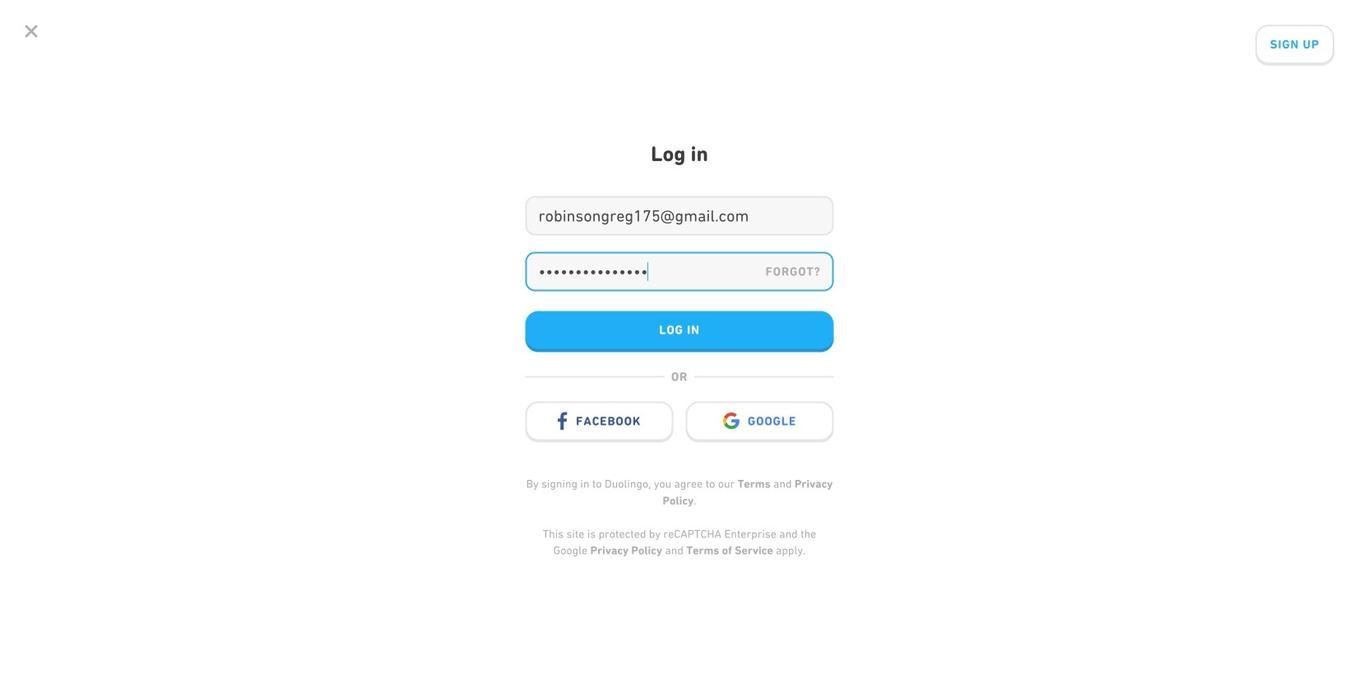 Task type: vqa. For each thing, say whether or not it's contained in the screenshot.
EMAIL OR USERNAME TEXT FIELD at the top
yes



Task type: locate. For each thing, give the bounding box(es) containing it.
Email or username text field
[[527, 198, 832, 234]]



Task type: describe. For each thing, give the bounding box(es) containing it.
Password password field
[[527, 254, 764, 290]]



